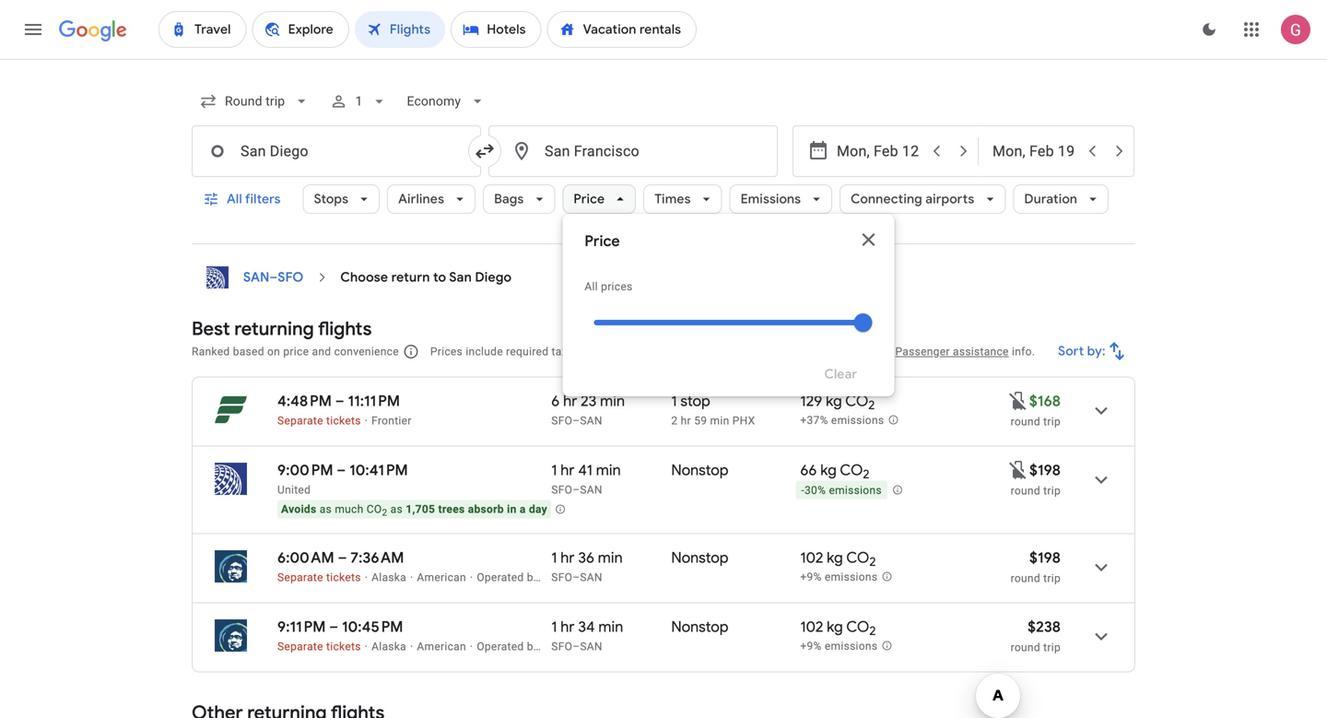 Task type: vqa. For each thing, say whether or not it's contained in the screenshot.
Entire within the $5,253 entire trip
no



Task type: describe. For each thing, give the bounding box(es) containing it.
+9% for 1 hr 36 min
[[801, 571, 822, 584]]

this price for this flight doesn't include overhead bin access. if you need a carry-on bag, use the bags filter to update prices. image for $168
[[1008, 390, 1030, 412]]

operated for 1 hr 34 min
[[477, 640, 524, 653]]

1 stop flight. element
[[671, 392, 711, 413]]

+
[[583, 345, 589, 358]]

9:11 pm
[[277, 618, 326, 637]]

emissions button
[[730, 177, 833, 221]]

11:11 pm
[[348, 392, 400, 411]]

connecting airports
[[851, 191, 975, 207]]

198 US dollars text field
[[1030, 461, 1061, 480]]

– inside 1 hr 34 min sfo – san
[[573, 640, 580, 653]]

emissions for 1 hr 36 min
[[825, 571, 878, 584]]

phx
[[733, 414, 755, 427]]

1 vertical spatial price
[[585, 232, 620, 251]]

1 button
[[322, 79, 396, 124]]

trip inside $238 round trip
[[1044, 641, 1061, 654]]

as left "1,705"
[[391, 503, 403, 516]]

1  image from the left
[[365, 640, 368, 653]]

all for all filters
[[227, 191, 242, 207]]

$198 round trip
[[1011, 549, 1061, 585]]

san for 1 hr 41 min
[[580, 484, 603, 496]]

+37%
[[801, 414, 828, 427]]

best
[[192, 317, 230, 341]]

separate tickets for 4:48 pm
[[277, 414, 361, 427]]

2 for 6 hr 23 min
[[869, 398, 875, 413]]

10:45 pm
[[342, 618, 403, 637]]

as down total duration 1 hr 36 min. element
[[630, 571, 642, 584]]

1 hr 41 min sfo – san
[[552, 461, 621, 496]]

passenger
[[896, 345, 950, 358]]

2  image from the left
[[410, 640, 413, 653]]

Departure time: 9:11 PM. text field
[[277, 618, 326, 637]]

required
[[506, 345, 549, 358]]

duration
[[1025, 191, 1078, 207]]

may apply. passenger assistance
[[835, 345, 1009, 358]]

tickets for 7:36 am
[[326, 571, 361, 584]]

duration button
[[1014, 177, 1109, 221]]

trees
[[438, 503, 465, 516]]

all prices
[[585, 280, 633, 293]]

bags
[[494, 191, 524, 207]]

may
[[838, 345, 859, 358]]

– up returning
[[270, 269, 278, 286]]

129
[[801, 392, 823, 411]]

2 inside avoids as much co 2 as 1,705 trees absorb in a day
[[382, 507, 388, 518]]

6 hr 23 min sfo – san
[[552, 392, 625, 427]]

Arrival time: 11:11 PM. text field
[[348, 392, 400, 411]]

34
[[578, 618, 595, 637]]

Departure time: 4:48 PM. text field
[[277, 392, 332, 411]]

leaves san francisco international airport at 4:48 pm on monday, february 19 and arrives at san diego international airport - terminal 1 at 11:11 pm on monday, february 19. element
[[277, 392, 400, 411]]

alaska down 10:45 pm
[[372, 640, 407, 653]]

prices
[[430, 345, 463, 358]]

1 hr 34 min sfo – san
[[552, 618, 623, 653]]

best returning flights
[[192, 317, 372, 341]]

prices
[[601, 280, 633, 293]]

9:11 pm – 10:45 pm
[[277, 618, 403, 637]]

alaska down total duration 1 hr 34 min. element
[[645, 640, 680, 653]]

skywest for 1 hr 34 min
[[542, 640, 585, 653]]

nonstop flight. element for 1 hr 34 min
[[671, 618, 729, 639]]

separate tickets for 6:00 am
[[277, 571, 361, 584]]

diego
[[475, 269, 512, 286]]

assistance
[[953, 345, 1009, 358]]

min for 6 hr 23 min
[[600, 392, 625, 411]]

leaves san francisco international airport at 9:00 pm on monday, february 19 and arrives at san diego international airport - terminal 1 at 10:41 pm on monday, february 19. element
[[277, 461, 408, 480]]

in
[[507, 503, 517, 516]]

$168
[[1030, 392, 1061, 411]]

198 US dollars text field
[[1030, 549, 1061, 567]]

flights
[[318, 317, 372, 341]]

a
[[520, 503, 526, 516]]

1 round from the top
[[1011, 415, 1041, 428]]

as down total duration 1 hr 34 min. element
[[630, 640, 642, 653]]

Arrival time: 10:45 PM. text field
[[342, 618, 403, 637]]

separate tickets for 9:11 pm
[[277, 640, 361, 653]]

102 kg co 2 for $238
[[801, 618, 876, 639]]

separate for 4:48 pm
[[277, 414, 323, 427]]

sort by:
[[1059, 343, 1106, 360]]

+9% for 1 hr 34 min
[[801, 640, 822, 653]]

taxes
[[552, 345, 580, 358]]

san up returning
[[243, 269, 270, 286]]

san for 1 hr 36 min
[[580, 571, 603, 584]]

Departure time: 6:00 AM. text field
[[277, 549, 334, 567]]

based
[[233, 345, 264, 358]]

choose
[[341, 269, 388, 286]]

1 trip from the top
[[1044, 415, 1061, 428]]

102 for 1 hr 34 min
[[801, 618, 824, 637]]

skywest for 1 hr 36 min
[[683, 571, 727, 584]]

– inside 6 hr 23 min sfo – san
[[573, 414, 580, 427]]

times button
[[644, 177, 722, 221]]

change appearance image
[[1187, 7, 1232, 52]]

nonstop flight. element for 1 hr 36 min
[[671, 549, 729, 570]]

6
[[552, 392, 560, 411]]

+9% emissions for $238
[[801, 640, 878, 653]]

price inside popup button
[[574, 191, 605, 207]]

united
[[277, 484, 311, 496]]

avoids
[[281, 503, 317, 516]]

$238 round trip
[[1011, 618, 1061, 654]]

30%
[[805, 484, 826, 497]]

price
[[283, 345, 309, 358]]

Departure time: 9:00 PM. text field
[[277, 461, 333, 480]]

66 kg co 2
[[801, 461, 870, 482]]

nonstop for 1 hr 41 min
[[671, 461, 729, 480]]

2 round from the top
[[1011, 484, 1041, 497]]

airlines button
[[387, 177, 476, 221]]

for
[[618, 345, 632, 358]]

min inside the 1 stop 2 hr 59 min phx
[[710, 414, 730, 427]]

leaves san francisco international airport at 9:11 pm on monday, february 19 and arrives at san diego international airport - terminal 1 at 10:45 pm on monday, february 19. element
[[277, 618, 403, 637]]

much
[[335, 503, 364, 516]]

kg for 1 hr 41 min
[[821, 461, 837, 480]]

1 for 1 hr 36 min
[[552, 549, 557, 567]]

– inside '9:00 pm – 10:41 pm united'
[[337, 461, 346, 480]]

airports
[[926, 191, 975, 207]]

102 for 1 hr 36 min
[[801, 549, 824, 567]]

tickets for 11:11 pm
[[326, 414, 361, 427]]

23
[[581, 392, 597, 411]]

emissions for 1 hr 34 min
[[825, 640, 878, 653]]

sort by: button
[[1051, 329, 1136, 373]]

2 inside the 1 stop 2 hr 59 min phx
[[671, 414, 678, 427]]

sfo for 6 hr 23 min
[[552, 414, 573, 427]]

7:36 am
[[351, 549, 404, 567]]

– inside 1 hr 41 min sfo – san
[[573, 484, 580, 496]]

2 for 1 hr 36 min
[[870, 554, 876, 570]]

6:00 am – 7:36 am
[[277, 549, 404, 567]]

1 for 1 hr 41 min
[[552, 461, 557, 480]]

41
[[578, 461, 593, 480]]

times
[[655, 191, 691, 207]]

all filters
[[227, 191, 281, 207]]

66
[[801, 461, 817, 480]]

-
[[802, 484, 805, 497]]

+37% emissions
[[801, 414, 884, 427]]

$238
[[1028, 618, 1061, 637]]

connecting airports button
[[840, 177, 1006, 221]]

price button
[[563, 177, 636, 221]]

flight details. leaves san francisco international airport at 9:11 pm on monday, february 19 and arrives at san diego international airport - terminal 1 at 10:45 pm on monday, february 19. image
[[1080, 614, 1124, 659]]

choose return to san diego
[[341, 269, 512, 286]]

by for 1 hr 36 min
[[527, 571, 539, 584]]

2 trip from the top
[[1044, 484, 1061, 497]]

round inside $198 round trip
[[1011, 572, 1041, 585]]

emissions
[[741, 191, 801, 207]]

tickets for 10:45 pm
[[326, 640, 361, 653]]

round trip for $168
[[1011, 415, 1061, 428]]

none search field containing price
[[192, 79, 1136, 396]]



Task type: locate. For each thing, give the bounding box(es) containing it.
1 vertical spatial +9%
[[801, 640, 822, 653]]

nonstop for 1 hr 34 min
[[671, 618, 729, 637]]

1 vertical spatial american
[[417, 640, 466, 653]]

airlines down total duration 1 hr 36 min. element
[[588, 571, 627, 584]]

238 US dollars text field
[[1028, 618, 1061, 637]]

0 vertical spatial this price for this flight doesn't include overhead bin access. if you need a carry-on bag, use the bags filter to update prices. image
[[1008, 390, 1030, 412]]

airlines up choose return to san diego
[[398, 191, 444, 207]]

round down 198 us dollars text field at right
[[1011, 572, 1041, 585]]

2 this price for this flight doesn't include overhead bin access. if you need a carry-on bag, use the bags filter to update prices. image from the top
[[1008, 459, 1030, 481]]

trip down 238 us dollars text box
[[1044, 641, 1061, 654]]

 image
[[365, 414, 368, 427], [365, 571, 368, 584], [410, 571, 413, 584], [470, 571, 473, 584], [470, 640, 473, 653]]

separate tickets down 6:00 am
[[277, 571, 361, 584]]

nonstop for 1 hr 36 min
[[671, 549, 729, 567]]

sfo inside 1 hr 36 min sfo – san
[[552, 571, 573, 584]]

by left 1 hr 34 min sfo – san in the left of the page
[[527, 640, 539, 653]]

stops
[[314, 191, 349, 207]]

Return text field
[[993, 126, 1078, 176]]

1 vertical spatial operated
[[477, 640, 524, 653]]

1 vertical spatial nonstop
[[671, 549, 729, 567]]

prices include required taxes + fees for 1 adult.
[[430, 345, 674, 358]]

3 separate from the top
[[277, 640, 323, 653]]

round down 238 us dollars text box
[[1011, 641, 1041, 654]]

skywest down 36
[[542, 571, 585, 584]]

hr for 1 hr 41 min
[[561, 461, 575, 480]]

sfo up avoids as much co2 as 1705 trees absorb in a day. learn more about this calculation. icon
[[552, 484, 573, 496]]

tickets down 'leaves san francisco international airport at 9:11 pm on monday, february 19 and arrives at san diego international airport - terminal 1 at 10:45 pm on monday, february 19.' element
[[326, 640, 361, 653]]

san for 1 hr 34 min
[[580, 640, 603, 653]]

4 round from the top
[[1011, 641, 1041, 654]]

0 vertical spatial nonstop flight. element
[[671, 461, 729, 483]]

+9% emissions
[[801, 571, 878, 584], [801, 640, 878, 653]]

operated by skywest airlines as alaska skywest for 36
[[477, 571, 727, 584]]

separate down 9:11 pm
[[277, 640, 323, 653]]

sfo for 1 hr 36 min
[[552, 571, 573, 584]]

san inside 1 hr 41 min sfo – san
[[580, 484, 603, 496]]

0 vertical spatial tickets
[[326, 414, 361, 427]]

9:00 pm – 10:41 pm united
[[277, 461, 408, 496]]

airlines down total duration 1 hr 34 min. element
[[588, 640, 627, 653]]

nonstop
[[671, 461, 729, 480], [671, 549, 729, 567], [671, 618, 729, 637]]

129 kg co 2
[[801, 392, 875, 413]]

frontier
[[372, 414, 412, 427]]

1
[[355, 94, 363, 109], [635, 345, 642, 358], [671, 392, 677, 411], [552, 461, 557, 480], [552, 549, 557, 567], [552, 618, 557, 637]]

hr for 1 hr 34 min
[[561, 618, 575, 637]]

0 vertical spatial +9%
[[801, 571, 822, 584]]

2 vertical spatial separate tickets
[[277, 640, 361, 653]]

1 inside the 1 stop 2 hr 59 min phx
[[671, 392, 677, 411]]

2 vertical spatial tickets
[[326, 640, 361, 653]]

2 separate from the top
[[277, 571, 323, 584]]

2 +9% emissions from the top
[[801, 640, 878, 653]]

sfo up best returning flights
[[278, 269, 304, 286]]

2 102 kg co 2 from the top
[[801, 618, 876, 639]]

emissions
[[832, 414, 884, 427], [829, 484, 882, 497], [825, 571, 878, 584], [825, 640, 878, 653]]

1 by from the top
[[527, 571, 539, 584]]

san – sfo
[[243, 269, 304, 286]]

hr inside the 1 stop 2 hr 59 min phx
[[681, 414, 691, 427]]

ranked
[[192, 345, 230, 358]]

skywest for 1 hr 36 min
[[542, 571, 585, 584]]

1 vertical spatial tickets
[[326, 571, 361, 584]]

separate for 6:00 am
[[277, 571, 323, 584]]

3 round from the top
[[1011, 572, 1041, 585]]

all
[[227, 191, 242, 207], [585, 280, 598, 293]]

min inside 1 hr 41 min sfo – san
[[596, 461, 621, 480]]

min right 41
[[596, 461, 621, 480]]

tickets down the leaves san francisco international airport at 6:00 am on monday, february 19 and arrives at san diego international airport - terminal 1 at 7:36 am on monday, february 19. element
[[326, 571, 361, 584]]

Arrival time: 7:36 AM. text field
[[351, 549, 404, 567]]

$198 for $198 round trip
[[1030, 549, 1061, 567]]

total duration 1 hr 36 min. element
[[552, 549, 671, 570]]

1 operated by skywest airlines as alaska skywest from the top
[[477, 571, 727, 584]]

co inside 129 kg co 2
[[846, 392, 869, 411]]

3 nonstop from the top
[[671, 618, 729, 637]]

1 skywest from the top
[[542, 571, 585, 584]]

all inside button
[[227, 191, 242, 207]]

9:00 pm
[[277, 461, 333, 480]]

emissions for 6 hr 23 min
[[832, 414, 884, 427]]

0 vertical spatial operated by skywest airlines as alaska skywest
[[477, 571, 727, 584]]

skywest
[[683, 571, 727, 584], [683, 640, 727, 653]]

1 round trip from the top
[[1011, 415, 1061, 428]]

all filters button
[[192, 177, 296, 221]]

1 vertical spatial skywest
[[542, 640, 585, 653]]

2 inside 66 kg co 2
[[863, 467, 870, 482]]

0 vertical spatial price
[[574, 191, 605, 207]]

round trip for $198
[[1011, 484, 1061, 497]]

day
[[529, 503, 548, 516]]

include
[[466, 345, 503, 358]]

this price for this flight doesn't include overhead bin access. if you need a carry-on bag, use the bags filter to update prices. image for $198
[[1008, 459, 1030, 481]]

59
[[694, 414, 707, 427]]

flight details. leaves san francisco international airport at 9:00 pm on monday, february 19 and arrives at san diego international airport - terminal 1 at 10:41 pm on monday, february 19. image
[[1080, 458, 1124, 502]]

None text field
[[192, 125, 481, 177]]

american for 10:45 pm
[[417, 640, 466, 653]]

san inside 6 hr 23 min sfo – san
[[580, 414, 603, 427]]

operated
[[477, 571, 524, 584], [477, 640, 524, 653]]

airlines inside airlines popup button
[[398, 191, 444, 207]]

round trip
[[1011, 415, 1061, 428], [1011, 484, 1061, 497]]

None text field
[[489, 125, 778, 177]]

alaska down total duration 1 hr 36 min. element
[[645, 571, 680, 584]]

2 vertical spatial airlines
[[588, 640, 627, 653]]

co
[[846, 392, 869, 411], [840, 461, 863, 480], [367, 503, 382, 516], [847, 549, 870, 567], [847, 618, 870, 637]]

san down 23
[[580, 414, 603, 427]]

hr right 6
[[563, 392, 577, 411]]

$198 left flight details. leaves san francisco international airport at 6:00 am on monday, february 19 and arrives at san diego international airport - terminal 1 at 7:36 am on monday, february 19. icon
[[1030, 549, 1061, 567]]

sfo down total duration 1 hr 34 min. element
[[552, 640, 573, 653]]

flight details. leaves san francisco international airport at 6:00 am on monday, february 19 and arrives at san diego international airport - terminal 1 at 7:36 am on monday, february 19. image
[[1080, 545, 1124, 590]]

2 for 1 hr 34 min
[[870, 623, 876, 639]]

filters
[[245, 191, 281, 207]]

bags button
[[483, 177, 555, 221]]

sfo down 6
[[552, 414, 573, 427]]

1 vertical spatial 102 kg co 2
[[801, 618, 876, 639]]

1 nonstop flight. element from the top
[[671, 461, 729, 483]]

separate for 9:11 pm
[[277, 640, 323, 653]]

2 skywest from the top
[[683, 640, 727, 653]]

2 nonstop flight. element from the top
[[671, 549, 729, 570]]

operated for 1 hr 36 min
[[477, 571, 524, 584]]

american for 7:36 am
[[417, 571, 466, 584]]

2 operated by skywest airlines as alaska skywest from the top
[[477, 640, 727, 653]]

2 102 from the top
[[801, 618, 824, 637]]

1 vertical spatial all
[[585, 280, 598, 293]]

4 trip from the top
[[1044, 641, 1061, 654]]

0 vertical spatial skywest
[[683, 571, 727, 584]]

1 tickets from the top
[[326, 414, 361, 427]]

hr left 34
[[561, 618, 575, 637]]

co for 1 hr 36 min
[[847, 549, 870, 567]]

1 vertical spatial skywest
[[683, 640, 727, 653]]

1 vertical spatial nonstop flight. element
[[671, 549, 729, 570]]

nonstop flight. element for 1 hr 41 min
[[671, 461, 729, 483]]

apply.
[[862, 345, 893, 358]]

avoids as much co 2 as 1,705 trees absorb in a day
[[281, 503, 548, 518]]

absorb
[[468, 503, 504, 516]]

kg for 1 hr 36 min
[[827, 549, 843, 567]]

– down total duration 6 hr 23 min. element
[[573, 414, 580, 427]]

2 round trip from the top
[[1011, 484, 1061, 497]]

convenience
[[334, 345, 399, 358]]

$198 inside $198 round trip
[[1030, 549, 1061, 567]]

hr inside 1 hr 36 min sfo – san
[[561, 549, 575, 567]]

total duration 6 hr 23 min. element
[[552, 392, 671, 413]]

1 102 from the top
[[801, 549, 824, 567]]

min inside 1 hr 34 min sfo – san
[[599, 618, 623, 637]]

close dialog image
[[858, 229, 880, 251]]

– down 36
[[573, 571, 580, 584]]

separate tickets down 9:11 pm
[[277, 640, 361, 653]]

0 vertical spatial 102
[[801, 549, 824, 567]]

kg inside 66 kg co 2
[[821, 461, 837, 480]]

separate tickets
[[277, 414, 361, 427], [277, 571, 361, 584], [277, 640, 361, 653]]

1 nonstop from the top
[[671, 461, 729, 480]]

1 skywest from the top
[[683, 571, 727, 584]]

operated by skywest airlines as alaska skywest for 34
[[477, 640, 727, 653]]

round trip down $198 text box
[[1011, 484, 1061, 497]]

0 vertical spatial +9% emissions
[[801, 571, 878, 584]]

hr left 36
[[561, 549, 575, 567]]

stops button
[[303, 177, 380, 221]]

1 horizontal spatial  image
[[410, 640, 413, 653]]

min inside 6 hr 23 min sfo – san
[[600, 392, 625, 411]]

6:00 am
[[277, 549, 334, 567]]

4:48 pm
[[277, 392, 332, 411]]

round
[[1011, 415, 1041, 428], [1011, 484, 1041, 497], [1011, 572, 1041, 585], [1011, 641, 1041, 654]]

kg inside 129 kg co 2
[[826, 392, 842, 411]]

1 american from the top
[[417, 571, 466, 584]]

1 vertical spatial 102
[[801, 618, 824, 637]]

best returning flights main content
[[192, 259, 1136, 718]]

min for 1 hr 41 min
[[596, 461, 621, 480]]

alaska down the 7:36 am in the bottom left of the page
[[372, 571, 407, 584]]

co inside 66 kg co 2
[[840, 461, 863, 480]]

adult.
[[645, 345, 674, 358]]

0 horizontal spatial  image
[[365, 640, 368, 653]]

3 nonstop flight. element from the top
[[671, 618, 729, 639]]

san down 41
[[580, 484, 603, 496]]

min right 34
[[599, 618, 623, 637]]

0 vertical spatial nonstop
[[671, 461, 729, 480]]

fees
[[592, 345, 615, 358]]

hr inside 6 hr 23 min sfo – san
[[563, 392, 577, 411]]

– down 34
[[573, 640, 580, 653]]

2 vertical spatial nonstop flight. element
[[671, 618, 729, 639]]

san down 34
[[580, 640, 603, 653]]

kg
[[826, 392, 842, 411], [821, 461, 837, 480], [827, 549, 843, 567], [827, 618, 843, 637]]

Departure text field
[[837, 126, 922, 176]]

stop
[[681, 392, 711, 411]]

separate
[[277, 414, 323, 427], [277, 571, 323, 584], [277, 640, 323, 653]]

airlines for 1 hr 34 min
[[588, 640, 627, 653]]

loading results progress bar
[[0, 59, 1328, 63]]

$198
[[1030, 461, 1061, 480], [1030, 549, 1061, 567]]

ranked based on price and convenience
[[192, 345, 399, 358]]

as left much
[[320, 503, 332, 516]]

1 stop 2 hr 59 min phx
[[671, 392, 755, 427]]

1 for 1 hr 34 min
[[552, 618, 557, 637]]

hr for 1 hr 36 min
[[561, 549, 575, 567]]

hr inside 1 hr 41 min sfo – san
[[561, 461, 575, 480]]

None field
[[192, 85, 318, 118], [400, 85, 494, 118], [192, 85, 318, 118], [400, 85, 494, 118]]

0 vertical spatial 102 kg co 2
[[801, 549, 876, 570]]

by left 1 hr 36 min sfo – san
[[527, 571, 539, 584]]

and
[[312, 345, 331, 358]]

learn more about ranking image
[[403, 343, 419, 360]]

separate tickets down the 4:48 pm
[[277, 414, 361, 427]]

1 vertical spatial operated by skywest airlines as alaska skywest
[[477, 640, 727, 653]]

2 vertical spatial separate
[[277, 640, 323, 653]]

– right 9:11 pm
[[329, 618, 339, 637]]

co for 1 hr 34 min
[[847, 618, 870, 637]]

tickets
[[326, 414, 361, 427], [326, 571, 361, 584], [326, 640, 361, 653]]

trip
[[1044, 415, 1061, 428], [1044, 484, 1061, 497], [1044, 572, 1061, 585], [1044, 641, 1061, 654]]

0 vertical spatial airlines
[[398, 191, 444, 207]]

by for 1 hr 34 min
[[527, 640, 539, 653]]

1 vertical spatial separate tickets
[[277, 571, 361, 584]]

2 inside 129 kg co 2
[[869, 398, 875, 413]]

– left 7:36 am text field
[[338, 549, 347, 567]]

swap origin and destination. image
[[474, 140, 496, 162]]

3 separate tickets from the top
[[277, 640, 361, 653]]

sfo inside 6 hr 23 min sfo – san
[[552, 414, 573, 427]]

nonstop flight. element
[[671, 461, 729, 483], [671, 549, 729, 570], [671, 618, 729, 639]]

3 tickets from the top
[[326, 640, 361, 653]]

sfo for 1 hr 41 min
[[552, 484, 573, 496]]

sfo
[[278, 269, 304, 286], [552, 414, 573, 427], [552, 484, 573, 496], [552, 571, 573, 584], [552, 640, 573, 653]]

2 vertical spatial nonstop
[[671, 618, 729, 637]]

layover (1 of 1) is a 2 hr 59 min layover at phoenix sky harbor international airport in phoenix. element
[[671, 413, 791, 428]]

0 vertical spatial separate tickets
[[277, 414, 361, 427]]

0 horizontal spatial all
[[227, 191, 242, 207]]

1 operated from the top
[[477, 571, 524, 584]]

hr inside 1 hr 34 min sfo – san
[[561, 618, 575, 637]]

sfo for 1 hr 34 min
[[552, 640, 573, 653]]

by
[[527, 571, 539, 584], [527, 640, 539, 653]]

min right 23
[[600, 392, 625, 411]]

– left 11:11 pm text field
[[335, 392, 345, 411]]

total duration 1 hr 34 min. element
[[552, 618, 671, 639]]

hr left 41
[[561, 461, 575, 480]]

min right 59
[[710, 414, 730, 427]]

1 vertical spatial this price for this flight doesn't include overhead bin access. if you need a carry-on bag, use the bags filter to update prices. image
[[1008, 459, 1030, 481]]

$198 for $198
[[1030, 461, 1061, 480]]

passenger assistance button
[[896, 345, 1009, 358]]

0 vertical spatial separate
[[277, 414, 323, 427]]

2 operated from the top
[[477, 640, 524, 653]]

round down $198 text box
[[1011, 484, 1041, 497]]

trip inside $198 round trip
[[1044, 572, 1061, 585]]

0 vertical spatial american
[[417, 571, 466, 584]]

airlines
[[398, 191, 444, 207], [588, 571, 627, 584], [588, 640, 627, 653]]

sfo inside 1 hr 34 min sfo – san
[[552, 640, 573, 653]]

0 vertical spatial all
[[227, 191, 242, 207]]

1 102 kg co 2 from the top
[[801, 549, 876, 570]]

round trip down the 168 us dollars text field
[[1011, 415, 1061, 428]]

0 vertical spatial skywest
[[542, 571, 585, 584]]

operated left 1 hr 34 min sfo – san in the left of the page
[[477, 640, 524, 653]]

4:48 pm – 11:11 pm
[[277, 392, 400, 411]]

– inside 1 hr 36 min sfo – san
[[573, 571, 580, 584]]

1 inside 1 hr 34 min sfo – san
[[552, 618, 557, 637]]

main menu image
[[22, 18, 44, 41]]

2 tickets from the top
[[326, 571, 361, 584]]

san inside 1 hr 34 min sfo – san
[[580, 640, 603, 653]]

1 hr 36 min sfo – san
[[552, 549, 623, 584]]

1 separate from the top
[[277, 414, 323, 427]]

san
[[449, 269, 472, 286]]

hr for 6 hr 23 min
[[563, 392, 577, 411]]

102
[[801, 549, 824, 567], [801, 618, 824, 637]]

2 $198 from the top
[[1030, 549, 1061, 567]]

min inside 1 hr 36 min sfo – san
[[598, 549, 623, 567]]

0 vertical spatial operated
[[477, 571, 524, 584]]

on
[[267, 345, 280, 358]]

-30% emissions
[[802, 484, 882, 497]]

10:41 pm
[[350, 461, 408, 480]]

2 nonstop from the top
[[671, 549, 729, 567]]

returning
[[234, 317, 314, 341]]

this price for this flight doesn't include overhead bin access. if you need a carry-on bag, use the bags filter to update prices. image down $168
[[1008, 459, 1030, 481]]

price down price popup button
[[585, 232, 620, 251]]

1 +9% emissions from the top
[[801, 571, 878, 584]]

kg for 1 hr 34 min
[[827, 618, 843, 637]]

–
[[270, 269, 278, 286], [335, 392, 345, 411], [573, 414, 580, 427], [337, 461, 346, 480], [573, 484, 580, 496], [338, 549, 347, 567], [573, 571, 580, 584], [329, 618, 339, 637], [573, 640, 580, 653]]

1 inside 1 popup button
[[355, 94, 363, 109]]

san for 6 hr 23 min
[[580, 414, 603, 427]]

$198 left flight details. leaves san francisco international airport at 9:00 pm on monday, february 19 and arrives at san diego international airport - terminal 1 at 10:41 pm on monday, february 19. icon
[[1030, 461, 1061, 480]]

1 inside 1 hr 41 min sfo – san
[[552, 461, 557, 480]]

102 kg co 2 for $198
[[801, 549, 876, 570]]

total duration 1 hr 41 min. element
[[552, 461, 671, 483]]

co inside avoids as much co 2 as 1,705 trees absorb in a day
[[367, 503, 382, 516]]

1 this price for this flight doesn't include overhead bin access. if you need a carry-on bag, use the bags filter to update prices. image from the top
[[1008, 390, 1030, 412]]

3 trip from the top
[[1044, 572, 1061, 585]]

min for 1 hr 36 min
[[598, 549, 623, 567]]

all for all prices
[[585, 280, 598, 293]]

leaves san francisco international airport at 6:00 am on monday, february 19 and arrives at san diego international airport - terminal 1 at 7:36 am on monday, february 19. element
[[277, 549, 404, 567]]

1 separate tickets from the top
[[277, 414, 361, 427]]

1 $198 from the top
[[1030, 461, 1061, 480]]

san inside 1 hr 36 min sfo – san
[[580, 571, 603, 584]]

san down 36
[[580, 571, 603, 584]]

sort
[[1059, 343, 1085, 360]]

– down 41
[[573, 484, 580, 496]]

2 +9% from the top
[[801, 640, 822, 653]]

 image
[[365, 640, 368, 653], [410, 640, 413, 653]]

0 vertical spatial $198
[[1030, 461, 1061, 480]]

kg for 6 hr 23 min
[[826, 392, 842, 411]]

1 +9% from the top
[[801, 571, 822, 584]]

avoids as much co2 as 1705 trees absorb in a day. learn more about this calculation. image
[[555, 504, 566, 515]]

all left filters
[[227, 191, 242, 207]]

2 for 1 hr 41 min
[[863, 467, 870, 482]]

this price for this flight doesn't include overhead bin access. if you need a carry-on bag, use the bags filter to update prices. image
[[1008, 390, 1030, 412], [1008, 459, 1030, 481]]

min for 1 hr 34 min
[[599, 618, 623, 637]]

0 vertical spatial by
[[527, 571, 539, 584]]

flight details. leaves san francisco international airport at 4:48 pm on monday, february 19 and arrives at san diego international airport - terminal 1 at 11:11 pm on monday, february 19. image
[[1080, 389, 1124, 433]]

sfo inside 1 hr 41 min sfo – san
[[552, 484, 573, 496]]

return
[[392, 269, 430, 286]]

separate down departure time: 4:48 pm. text box
[[277, 414, 323, 427]]

1 vertical spatial $198
[[1030, 549, 1061, 567]]

1 vertical spatial separate
[[277, 571, 323, 584]]

Arrival time: 10:41 PM. text field
[[350, 461, 408, 480]]

airlines for 1 hr 36 min
[[588, 571, 627, 584]]

round inside $238 round trip
[[1011, 641, 1041, 654]]

1 inside 1 hr 36 min sfo – san
[[552, 549, 557, 567]]

round down the 168 us dollars text field
[[1011, 415, 1041, 428]]

skywest down 34
[[542, 640, 585, 653]]

hr left 59
[[681, 414, 691, 427]]

1 vertical spatial +9% emissions
[[801, 640, 878, 653]]

2 separate tickets from the top
[[277, 571, 361, 584]]

tickets down 4:48 pm – 11:11 pm
[[326, 414, 361, 427]]

1,705
[[406, 503, 435, 516]]

trip down $198 text box
[[1044, 484, 1061, 497]]

connecting
[[851, 191, 923, 207]]

separate down 6:00 am
[[277, 571, 323, 584]]

– right 9:00 pm
[[337, 461, 346, 480]]

skywest for 1 hr 34 min
[[683, 640, 727, 653]]

168 US dollars text field
[[1030, 392, 1061, 411]]

None search field
[[192, 79, 1136, 396]]

co for 6 hr 23 min
[[846, 392, 869, 411]]

0 vertical spatial round trip
[[1011, 415, 1061, 428]]

co for 1 hr 41 min
[[840, 461, 863, 480]]

1 vertical spatial by
[[527, 640, 539, 653]]

by:
[[1088, 343, 1106, 360]]

36
[[578, 549, 595, 567]]

sfo down total duration 1 hr 36 min. element
[[552, 571, 573, 584]]

1 for 1 stop
[[671, 392, 677, 411]]

all left prices
[[585, 280, 598, 293]]

1 vertical spatial airlines
[[588, 571, 627, 584]]

+9%
[[801, 571, 822, 584], [801, 640, 822, 653]]

this price for this flight doesn't include overhead bin access. if you need a carry-on bag, use the bags filter to update prices. image down assistance
[[1008, 390, 1030, 412]]

operated down in
[[477, 571, 524, 584]]

min right 36
[[598, 549, 623, 567]]

+9% emissions for $198
[[801, 571, 878, 584]]

1 horizontal spatial all
[[585, 280, 598, 293]]

1 vertical spatial round trip
[[1011, 484, 1061, 497]]

operated by skywest airlines as alaska skywest down total duration 1 hr 36 min. element
[[477, 571, 727, 584]]

2 by from the top
[[527, 640, 539, 653]]

trip down the 168 us dollars text field
[[1044, 415, 1061, 428]]

operated by skywest airlines as alaska skywest down total duration 1 hr 34 min. element
[[477, 640, 727, 653]]

trip down 198 us dollars text field at right
[[1044, 572, 1061, 585]]

price right the bags popup button
[[574, 191, 605, 207]]

2 skywest from the top
[[542, 640, 585, 653]]

2 american from the top
[[417, 640, 466, 653]]

hr
[[563, 392, 577, 411], [681, 414, 691, 427], [561, 461, 575, 480], [561, 549, 575, 567], [561, 618, 575, 637]]



